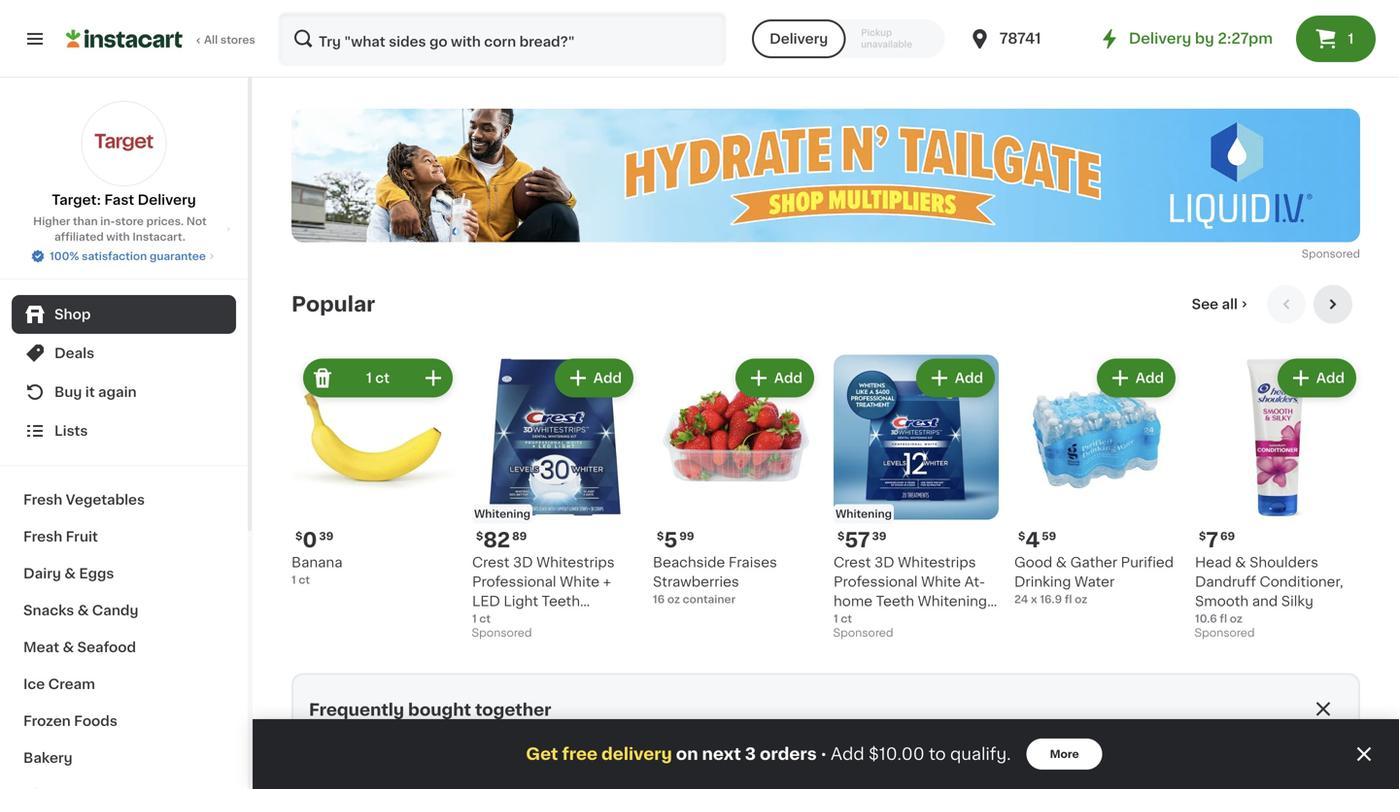 Task type: locate. For each thing, give the bounding box(es) containing it.
white for 57
[[921, 576, 961, 589]]

sponsored badge image for 82
[[472, 629, 531, 640]]

see all
[[1192, 298, 1238, 311]]

0 horizontal spatial crest
[[472, 556, 510, 570]]

white inside crest 3d whitestrips professional white + led light teeth whitening kit, 19 treatments
[[560, 576, 600, 589]]

white left "at-"
[[921, 576, 961, 589]]

whitestrips inside crest 3d whitestrips professional white at- home teeth whitening kit
[[898, 556, 976, 570]]

& for head
[[1235, 556, 1246, 570]]

1 horizontal spatial 1 ct
[[472, 614, 491, 625]]

3d for 57
[[874, 556, 894, 570]]

good & gather purified drinking water 24 x 16.9 fl oz
[[1014, 556, 1174, 605]]

0 horizontal spatial teeth
[[542, 595, 580, 609]]

2 professional from the left
[[834, 576, 918, 589]]

product group containing 5
[[653, 355, 818, 608]]

fl right '10.6'
[[1220, 614, 1227, 625]]

2 teeth from the left
[[876, 595, 914, 609]]

crest for 82
[[472, 556, 510, 570]]

ct inside "banana 1 ct"
[[299, 575, 310, 586]]

fast
[[104, 193, 134, 207]]

None search field
[[278, 12, 727, 66]]

5 add button from the left
[[1279, 361, 1354, 396]]

head & shoulders dandruff conditioner, smooth and silky 10.6 fl oz
[[1195, 556, 1343, 625]]

than
[[73, 216, 98, 227]]

fl for 4
[[1065, 595, 1072, 605]]

1 horizontal spatial 3d
[[874, 556, 894, 570]]

oz down smooth at the right bottom
[[1230, 614, 1243, 625]]

ct down banana
[[299, 575, 310, 586]]

whitening up the $ 82 89
[[474, 509, 530, 520]]

whitestrips inside crest 3d whitestrips professional white + led light teeth whitening kit, 19 treatments
[[536, 556, 615, 570]]

professional inside crest 3d whitestrips professional white at- home teeth whitening kit
[[834, 576, 918, 589]]

1 ct left increment quantity of banana icon
[[366, 372, 390, 385]]

1 3d from the left
[[513, 556, 533, 570]]

product group
[[291, 355, 457, 588], [472, 355, 637, 648], [653, 355, 818, 608], [834, 355, 999, 645], [1014, 355, 1180, 608], [1195, 355, 1360, 645]]

1 whitestrips from the left
[[536, 556, 615, 570]]

ct down led
[[479, 614, 491, 625]]

1 horizontal spatial white
[[921, 576, 961, 589]]

whitening down "at-"
[[918, 595, 987, 609]]

$ left '99'
[[657, 531, 664, 542]]

& right meat
[[63, 641, 74, 655]]

1 white from the left
[[560, 576, 600, 589]]

$ inside $ 4 59
[[1018, 531, 1025, 542]]

0 horizontal spatial professional
[[472, 576, 556, 589]]

& inside good & gather purified drinking water 24 x 16.9 fl oz
[[1056, 556, 1067, 570]]

1 horizontal spatial teeth
[[876, 595, 914, 609]]

2 fresh from the top
[[23, 530, 62, 544]]

main content
[[253, 78, 1399, 790]]

1 ct
[[366, 372, 390, 385], [472, 614, 491, 625], [834, 614, 852, 625]]

100% satisfaction guarantee button
[[30, 245, 218, 264]]

89
[[512, 531, 527, 542]]

delivery for delivery
[[770, 32, 828, 46]]

professional inside crest 3d whitestrips professional white + led light teeth whitening kit, 19 treatments
[[472, 576, 556, 589]]

39 right 57
[[872, 531, 887, 542]]

teeth right home
[[876, 595, 914, 609]]

teeth inside crest 3d whitestrips professional white + led light teeth whitening kit, 19 treatments
[[542, 595, 580, 609]]

sponsored badge image down led
[[472, 629, 531, 640]]

5 $ from the left
[[1018, 531, 1025, 542]]

1 inside 1 button
[[1348, 32, 1354, 46]]

3d
[[513, 556, 533, 570], [874, 556, 894, 570]]

3d down 89
[[513, 556, 533, 570]]

by
[[1195, 32, 1214, 46]]

0 vertical spatial fl
[[1065, 595, 1072, 605]]

& for meat
[[63, 641, 74, 655]]

1 horizontal spatial whitestrips
[[898, 556, 976, 570]]

ct left increment quantity of banana icon
[[375, 372, 390, 385]]

teeth up kit,
[[542, 595, 580, 609]]

39 inside $ 0 39
[[319, 531, 334, 542]]

59
[[1042, 531, 1056, 542]]

0 horizontal spatial oz
[[667, 595, 680, 605]]

1 add button from the left
[[557, 361, 632, 396]]

whitestrips up "at-"
[[898, 556, 976, 570]]

item carousel region
[[291, 285, 1360, 658]]

add
[[593, 372, 622, 385], [774, 372, 803, 385], [955, 372, 983, 385], [1136, 372, 1164, 385], [1316, 372, 1345, 385], [831, 747, 864, 763]]

fresh fruit
[[23, 530, 98, 544]]

1 button
[[1296, 16, 1376, 62]]

39 for 0
[[319, 531, 334, 542]]

more button
[[1027, 739, 1102, 770]]

& for dairy
[[64, 567, 76, 581]]

add button
[[557, 361, 632, 396], [737, 361, 812, 396], [918, 361, 993, 396], [1099, 361, 1174, 396], [1279, 361, 1354, 396]]

crest
[[472, 556, 510, 570], [834, 556, 871, 570]]

& up drinking at the right bottom
[[1056, 556, 1067, 570]]

shop
[[54, 308, 91, 322]]

$ up banana
[[295, 531, 302, 542]]

fresh up dairy
[[23, 530, 62, 544]]

0 horizontal spatial whitestrips
[[536, 556, 615, 570]]

0 horizontal spatial delivery
[[138, 193, 196, 207]]

1 horizontal spatial crest
[[834, 556, 871, 570]]

higher
[[33, 216, 70, 227]]

2 crest from the left
[[834, 556, 871, 570]]

$ inside $ 57 39
[[838, 531, 845, 542]]

lists link
[[12, 412, 236, 451]]

sponsored badge image
[[472, 629, 531, 640], [834, 629, 892, 640], [1195, 629, 1254, 640]]

and
[[1252, 595, 1278, 609]]

39 right 0
[[319, 531, 334, 542]]

1 vertical spatial fresh
[[23, 530, 62, 544]]

$ for 7
[[1199, 531, 1206, 542]]

add button for 82
[[557, 361, 632, 396]]

frozen foods
[[23, 715, 117, 729]]

3 add button from the left
[[918, 361, 993, 396]]

sponsored badge image down kit
[[834, 629, 892, 640]]

1 horizontal spatial oz
[[1075, 595, 1087, 605]]

1 $ from the left
[[295, 531, 302, 542]]

service type group
[[752, 19, 945, 58]]

oz inside beachside fraises strawberries 16 oz container
[[667, 595, 680, 605]]

dairy
[[23, 567, 61, 581]]

& for good
[[1056, 556, 1067, 570]]

0 horizontal spatial 39
[[319, 531, 334, 542]]

2 39 from the left
[[872, 531, 887, 542]]

increment quantity of banana image
[[422, 367, 445, 390]]

with
[[106, 232, 130, 242]]

$
[[295, 531, 302, 542], [476, 531, 483, 542], [657, 531, 664, 542], [838, 531, 845, 542], [1018, 531, 1025, 542], [1199, 531, 1206, 542]]

3d down $ 57 39
[[874, 556, 894, 570]]

meat & seafood
[[23, 641, 136, 655]]

crest 3d whitestrips professional white + led light teeth whitening kit, 19 treatments
[[472, 556, 615, 648]]

1 product group from the left
[[291, 355, 457, 588]]

remove banana image
[[311, 367, 334, 390]]

get
[[526, 747, 558, 763]]

white left the +
[[560, 576, 600, 589]]

head
[[1195, 556, 1232, 570]]

led
[[472, 595, 500, 609]]

& up dandruff
[[1235, 556, 1246, 570]]

2 add button from the left
[[737, 361, 812, 396]]

fl inside good & gather purified drinking water 24 x 16.9 fl oz
[[1065, 595, 1072, 605]]

2 3d from the left
[[874, 556, 894, 570]]

fl for 7
[[1220, 614, 1227, 625]]

3d inside crest 3d whitestrips professional white + led light teeth whitening kit, 19 treatments
[[513, 556, 533, 570]]

beachside fraises strawberries 16 oz container
[[653, 556, 777, 605]]

buy it again link
[[12, 373, 236, 412]]

dairy & eggs
[[23, 567, 114, 581]]

1 professional from the left
[[472, 576, 556, 589]]

fresh up the fresh fruit
[[23, 494, 62, 507]]

$ inside $ 5 99
[[657, 531, 664, 542]]

silky
[[1281, 595, 1313, 609]]

$ inside the $ 82 89
[[476, 531, 483, 542]]

instacart.
[[132, 232, 185, 242]]

$ left the 59 at the right bottom
[[1018, 531, 1025, 542]]

fresh fruit link
[[12, 519, 236, 556]]

4 product group from the left
[[834, 355, 999, 645]]

kit
[[834, 615, 852, 628]]

bought
[[408, 702, 471, 719]]

2 sponsored badge image from the left
[[834, 629, 892, 640]]

& left candy
[[77, 604, 89, 618]]

&
[[1056, 556, 1067, 570], [1235, 556, 1246, 570], [64, 567, 76, 581], [77, 604, 89, 618], [63, 641, 74, 655]]

professional up light
[[472, 576, 556, 589]]

& inside head & shoulders dandruff conditioner, smooth and silky 10.6 fl oz
[[1235, 556, 1246, 570]]

5 product group from the left
[[1014, 355, 1180, 608]]

shoulders
[[1250, 556, 1318, 570]]

meat
[[23, 641, 59, 655]]

0 vertical spatial fresh
[[23, 494, 62, 507]]

popular
[[291, 294, 375, 315]]

crest inside crest 3d whitestrips professional white at- home teeth whitening kit
[[834, 556, 871, 570]]

$ inside $ 0 39
[[295, 531, 302, 542]]

professional
[[472, 576, 556, 589], [834, 576, 918, 589]]

1 sponsored badge image from the left
[[472, 629, 531, 640]]

oz inside good & gather purified drinking water 24 x 16.9 fl oz
[[1075, 595, 1087, 605]]

sponsored badge image down '10.6'
[[1195, 629, 1254, 640]]

2 white from the left
[[921, 576, 961, 589]]

1 ct down home
[[834, 614, 852, 625]]

water
[[1075, 576, 1115, 589]]

3 product group from the left
[[653, 355, 818, 608]]

$ left 69
[[1199, 531, 1206, 542]]

1 39 from the left
[[319, 531, 334, 542]]

$ for 0
[[295, 531, 302, 542]]

1 ct for 57
[[834, 614, 852, 625]]

1 horizontal spatial fl
[[1220, 614, 1227, 625]]

higher than in-store prices. not affiliated with instacart.
[[33, 216, 207, 242]]

store
[[115, 216, 144, 227]]

banana 1 ct
[[291, 556, 342, 586]]

oz right 16
[[667, 595, 680, 605]]

white
[[560, 576, 600, 589], [921, 576, 961, 589]]

see all link
[[1192, 295, 1251, 314]]

1 horizontal spatial professional
[[834, 576, 918, 589]]

get free delivery on next 3 orders • add $10.00 to qualify.
[[526, 747, 1011, 763]]

0 horizontal spatial fl
[[1065, 595, 1072, 605]]

2 $ from the left
[[476, 531, 483, 542]]

instacart logo image
[[66, 27, 183, 51]]

frequently bought together
[[309, 702, 551, 719]]

& left eggs
[[64, 567, 76, 581]]

sponsored badge image for 7
[[1195, 629, 1254, 640]]

0 horizontal spatial 3d
[[513, 556, 533, 570]]

2 horizontal spatial delivery
[[1129, 32, 1191, 46]]

delivery for delivery by 2:27pm
[[1129, 32, 1191, 46]]

lists
[[54, 425, 88, 438]]

fruit
[[66, 530, 98, 544]]

white inside crest 3d whitestrips professional white at- home teeth whitening kit
[[921, 576, 961, 589]]

1 horizontal spatial delivery
[[770, 32, 828, 46]]

4
[[1025, 530, 1040, 551]]

oz inside head & shoulders dandruff conditioner, smooth and silky 10.6 fl oz
[[1230, 614, 1243, 625]]

fl inside head & shoulders dandruff conditioner, smooth and silky 10.6 fl oz
[[1220, 614, 1227, 625]]

all stores
[[204, 34, 255, 45]]

6 $ from the left
[[1199, 531, 1206, 542]]

whitening inside crest 3d whitestrips professional white at- home teeth whitening kit
[[918, 595, 987, 609]]

6 product group from the left
[[1195, 355, 1360, 645]]

2 product group from the left
[[472, 355, 637, 648]]

delivery inside button
[[770, 32, 828, 46]]

0 horizontal spatial sponsored badge image
[[472, 629, 531, 640]]

$ inside $ 7 69
[[1199, 531, 1206, 542]]

$ up home
[[838, 531, 845, 542]]

oz down water
[[1075, 595, 1087, 605]]

deals
[[54, 347, 94, 360]]

delivery by 2:27pm
[[1129, 32, 1273, 46]]

16
[[653, 595, 665, 605]]

0 horizontal spatial 1 ct
[[366, 372, 390, 385]]

2 whitestrips from the left
[[898, 556, 976, 570]]

1 vertical spatial fl
[[1220, 614, 1227, 625]]

1
[[1348, 32, 1354, 46], [366, 372, 372, 385], [291, 575, 296, 586], [472, 614, 477, 625], [834, 614, 838, 625]]

3d inside crest 3d whitestrips professional white at- home teeth whitening kit
[[874, 556, 894, 570]]

39 inside $ 57 39
[[872, 531, 887, 542]]

2 horizontal spatial 1 ct
[[834, 614, 852, 625]]

treatments
[[472, 634, 550, 648]]

3 sponsored badge image from the left
[[1195, 629, 1254, 640]]

more
[[1050, 750, 1079, 760]]

$ left 89
[[476, 531, 483, 542]]

crest down 57
[[834, 556, 871, 570]]

3 $ from the left
[[657, 531, 664, 542]]

39 for 57
[[872, 531, 887, 542]]

2 horizontal spatial sponsored badge image
[[1195, 629, 1254, 640]]

light
[[504, 595, 538, 609]]

& inside "link"
[[63, 641, 74, 655]]

1 ct down led
[[472, 614, 491, 625]]

add button for 7
[[1279, 361, 1354, 396]]

whitestrips up the +
[[536, 556, 615, 570]]

seafood
[[77, 641, 136, 655]]

teeth
[[542, 595, 580, 609], [876, 595, 914, 609]]

0 horizontal spatial white
[[560, 576, 600, 589]]

1 horizontal spatial 39
[[872, 531, 887, 542]]

1 crest from the left
[[472, 556, 510, 570]]

4 $ from the left
[[838, 531, 845, 542]]

1 horizontal spatial sponsored badge image
[[834, 629, 892, 640]]

home
[[834, 595, 873, 609]]

frequently bought together section
[[291, 674, 1360, 790]]

crest inside crest 3d whitestrips professional white + led light teeth whitening kit, 19 treatments
[[472, 556, 510, 570]]

39
[[319, 531, 334, 542], [872, 531, 887, 542]]

target: fast delivery
[[52, 193, 196, 207]]

smooth
[[1195, 595, 1249, 609]]

fl right 16.9
[[1065, 595, 1072, 605]]

delivery
[[601, 747, 672, 763]]

1 teeth from the left
[[542, 595, 580, 609]]

fresh vegetables link
[[12, 482, 236, 519]]

1 fresh from the top
[[23, 494, 62, 507]]

white for 82
[[560, 576, 600, 589]]

2 horizontal spatial oz
[[1230, 614, 1243, 625]]

satisfaction
[[82, 251, 147, 262]]

foods
[[74, 715, 117, 729]]

whitening up treatments
[[472, 615, 542, 628]]

ct down home
[[841, 614, 852, 625]]

$ for 5
[[657, 531, 664, 542]]

1 inside "banana 1 ct"
[[291, 575, 296, 586]]

crest down 82
[[472, 556, 510, 570]]

professional up home
[[834, 576, 918, 589]]



Task type: vqa. For each thing, say whether or not it's contained in the screenshot.
"$1.32"
no



Task type: describe. For each thing, give the bounding box(es) containing it.
$ for 57
[[838, 531, 845, 542]]

product group containing 82
[[472, 355, 637, 648]]

target: fast delivery link
[[52, 101, 196, 210]]

next
[[702, 747, 741, 763]]

• sponsored: liquid i.v. hydrate n' tailgate. shop multipliers image
[[291, 109, 1360, 242]]

it
[[85, 386, 95, 399]]

10.6
[[1195, 614, 1217, 625]]

target: fast delivery logo image
[[81, 101, 167, 187]]

product group containing 7
[[1195, 355, 1360, 645]]

bakery
[[23, 752, 72, 766]]

free
[[562, 747, 598, 763]]

78741 button
[[968, 12, 1085, 66]]

nsored
[[1323, 249, 1360, 259]]

& for snacks
[[77, 604, 89, 618]]

99
[[679, 531, 694, 542]]

in-
[[100, 216, 115, 227]]

teeth inside crest 3d whitestrips professional white at- home teeth whitening kit
[[876, 595, 914, 609]]

drinking
[[1014, 576, 1071, 589]]

crest 3d whitestrips professional white at- home teeth whitening kit
[[834, 556, 987, 628]]

57
[[845, 530, 870, 551]]

fresh vegetables
[[23, 494, 145, 507]]

treatment tracker modal dialog
[[253, 720, 1399, 790]]

eggs
[[79, 567, 114, 581]]

$ for 82
[[476, 531, 483, 542]]

7
[[1206, 530, 1218, 551]]

vegetables
[[66, 494, 145, 507]]

strawberries
[[653, 576, 739, 589]]

ice cream link
[[12, 667, 236, 703]]

see
[[1192, 298, 1219, 311]]

3d for 82
[[513, 556, 533, 570]]

x
[[1031, 595, 1037, 605]]

shop link
[[12, 295, 236, 334]]

whitening up $ 57 39
[[836, 509, 892, 520]]

gather
[[1070, 556, 1117, 570]]

100% satisfaction guarantee
[[50, 251, 206, 262]]

target:
[[52, 193, 101, 207]]

cream
[[48, 678, 95, 692]]

•
[[821, 747, 827, 763]]

$10.00
[[869, 747, 925, 763]]

1 ct for 82
[[472, 614, 491, 625]]

not
[[186, 216, 207, 227]]

purified
[[1121, 556, 1174, 570]]

again
[[98, 386, 137, 399]]

whitestrips for 82
[[536, 556, 615, 570]]

crest for 57
[[834, 556, 871, 570]]

container
[[683, 595, 736, 605]]

whitestrips for 57
[[898, 556, 976, 570]]

professional for 82
[[472, 576, 556, 589]]

82
[[483, 530, 510, 551]]

to
[[929, 747, 946, 763]]

qualify.
[[950, 747, 1011, 763]]

16.9
[[1040, 595, 1062, 605]]

4 add button from the left
[[1099, 361, 1174, 396]]

$ for 4
[[1018, 531, 1025, 542]]

guarantee
[[150, 251, 206, 262]]

sponsored badge image for 57
[[834, 629, 892, 640]]

affiliated
[[54, 232, 104, 242]]

fresh for fresh vegetables
[[23, 494, 62, 507]]

buy it again
[[54, 386, 137, 399]]

Search field
[[280, 14, 725, 64]]

snacks & candy link
[[12, 593, 236, 630]]

at-
[[964, 576, 985, 589]]

together
[[475, 702, 551, 719]]

delivery by 2:27pm link
[[1098, 27, 1273, 51]]

add inside 'treatment tracker modal' dialog
[[831, 747, 864, 763]]

3
[[745, 747, 756, 763]]

frozen
[[23, 715, 71, 729]]

all
[[204, 34, 218, 45]]

ice
[[23, 678, 45, 692]]

professional for 57
[[834, 576, 918, 589]]

frequently
[[309, 702, 404, 719]]

all stores link
[[66, 12, 257, 66]]

19
[[571, 615, 586, 628]]

product group containing 4
[[1014, 355, 1180, 608]]

+
[[603, 576, 611, 589]]

main content containing popular
[[253, 78, 1399, 790]]

prices.
[[146, 216, 184, 227]]

$ 57 39
[[838, 530, 887, 551]]

100%
[[50, 251, 79, 262]]

fraises
[[729, 556, 777, 570]]

24
[[1014, 595, 1028, 605]]

product group containing 0
[[291, 355, 457, 588]]

$ 0 39
[[295, 530, 334, 551]]

0
[[302, 530, 317, 551]]

$ 5 99
[[657, 530, 694, 551]]

meat & seafood link
[[12, 630, 236, 667]]

snacks & candy
[[23, 604, 138, 618]]

add button for 57
[[918, 361, 993, 396]]

stores
[[220, 34, 255, 45]]

dandruff
[[1195, 576, 1256, 589]]

$ 82 89
[[476, 530, 527, 551]]

ice cream
[[23, 678, 95, 692]]

product group containing 57
[[834, 355, 999, 645]]

fresh for fresh fruit
[[23, 530, 62, 544]]

conditioner,
[[1260, 576, 1343, 589]]

all
[[1222, 298, 1238, 311]]

deals link
[[12, 334, 236, 373]]

beachside
[[653, 556, 725, 570]]

buy
[[54, 386, 82, 399]]

on
[[676, 747, 698, 763]]

oz for 4
[[1075, 595, 1087, 605]]

oz for 7
[[1230, 614, 1243, 625]]

$ 4 59
[[1018, 530, 1056, 551]]

whitening inside crest 3d whitestrips professional white + led light teeth whitening kit, 19 treatments
[[472, 615, 542, 628]]

good
[[1014, 556, 1052, 570]]

69
[[1220, 531, 1235, 542]]

kit,
[[545, 615, 567, 628]]

higher than in-store prices. not affiliated with instacart. link
[[16, 214, 232, 245]]



